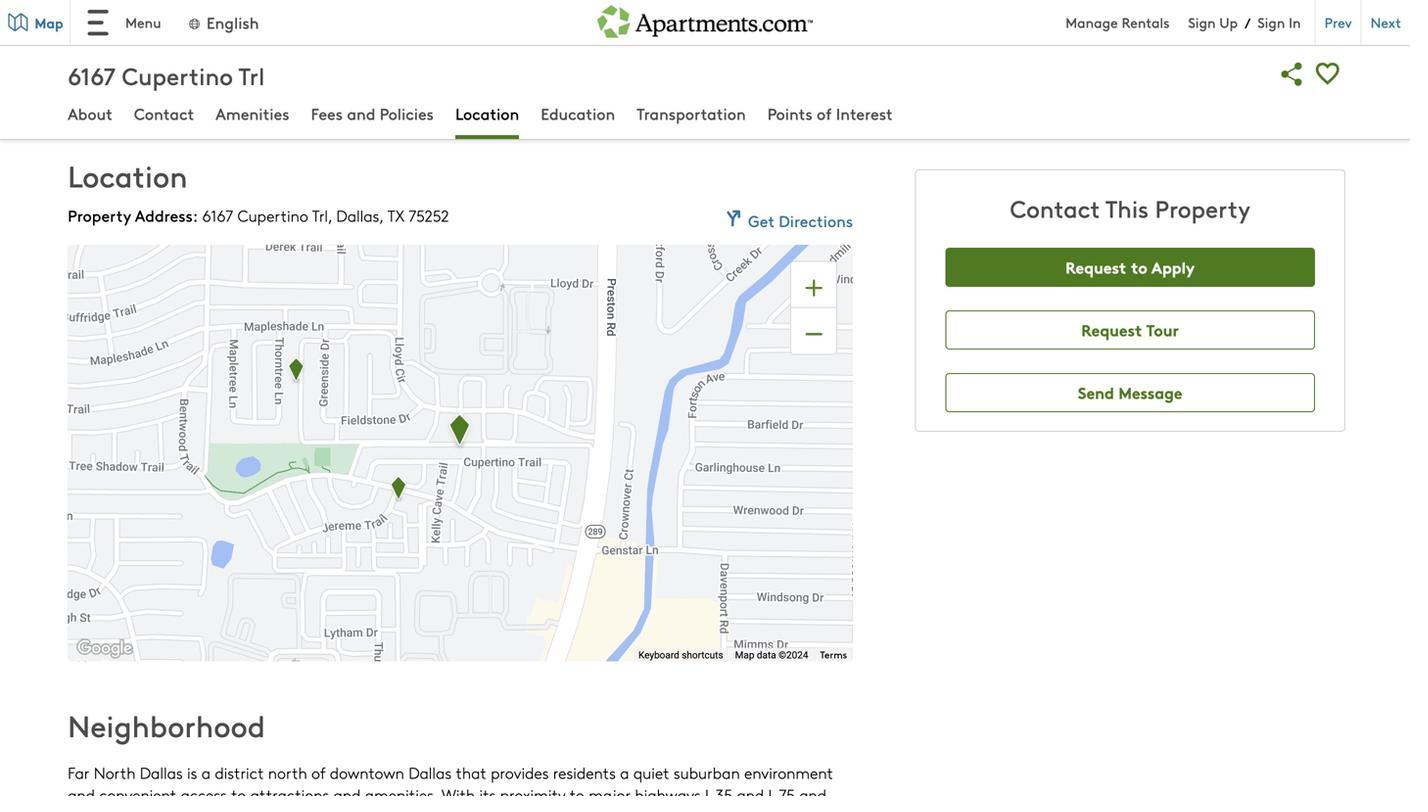 Task type: locate. For each thing, give the bounding box(es) containing it.
attractions
[[250, 784, 329, 796]]

0 horizontal spatial i-
[[705, 784, 716, 796]]

1 vertical spatial cupertino
[[238, 205, 308, 226]]

shortcuts
[[682, 649, 724, 661]]

1 horizontal spatial trl
[[312, 205, 328, 226]]

location up 'address:'
[[68, 155, 188, 195]]

contact left this on the top of the page
[[1010, 192, 1100, 224]]

property left 'address:'
[[68, 204, 131, 226]]

manage rentals link
[[1066, 13, 1189, 32]]

request left tour
[[1082, 318, 1143, 341]]

request tour
[[1082, 318, 1179, 341]]

next
[[1371, 12, 1402, 32]]

0 horizontal spatial contact
[[134, 102, 194, 124]]

0 horizontal spatial trl
[[239, 59, 265, 92]]

0 horizontal spatial map
[[35, 13, 63, 32]]

2 sign from the left
[[1258, 13, 1286, 32]]

trl
[[239, 59, 265, 92], [312, 205, 328, 226]]

1 vertical spatial map
[[735, 649, 755, 661]]

cupertino inside 'property address: 6167 cupertino trl , dallas , tx 75252'
[[238, 205, 308, 226]]

points of interest
[[768, 102, 893, 124]]

fees and policies
[[311, 102, 434, 124]]

dallas inside 'property address: 6167 cupertino trl , dallas , tx 75252'
[[336, 205, 379, 226]]

location
[[455, 102, 519, 124], [68, 155, 188, 195]]

1 horizontal spatial dallas
[[336, 205, 379, 226]]

a right is
[[202, 762, 211, 783]]

about
[[68, 102, 113, 124]]

6167 cupertino trl
[[68, 59, 265, 92]]

manage rentals sign up / sign in
[[1066, 13, 1301, 32]]

menu button
[[71, 0, 177, 45]]

2 i- from the left
[[768, 784, 779, 796]]

keyboard shortcuts button
[[639, 648, 724, 662]]

to left apply
[[1131, 256, 1148, 278]]

1 vertical spatial contact
[[1010, 192, 1100, 224]]

0 horizontal spatial sign
[[1189, 13, 1216, 32]]

1 vertical spatial of
[[312, 762, 326, 783]]

to down district
[[231, 784, 246, 796]]

dallas up convenient
[[140, 762, 183, 783]]

0 horizontal spatial cupertino
[[122, 59, 233, 92]]

amenities.
[[365, 784, 438, 796]]

1 horizontal spatial a
[[620, 762, 629, 783]]

and right fees
[[347, 102, 376, 124]]

0 vertical spatial 6167
[[68, 59, 116, 92]]

utilities
[[68, 21, 125, 43]]

2 horizontal spatial dallas
[[409, 762, 452, 783]]

0 horizontal spatial of
[[312, 762, 326, 783]]

1 horizontal spatial 6167
[[202, 205, 233, 226]]

,
[[328, 205, 332, 226], [379, 205, 383, 226]]

quiet
[[634, 762, 670, 783]]

send message button
[[946, 373, 1315, 412]]

0 vertical spatial map
[[35, 13, 63, 32]]

up
[[1220, 13, 1238, 32]]

contact down the 6167 cupertino trl
[[134, 102, 194, 124]]

manage
[[1066, 13, 1118, 32]]

trl left tx
[[312, 205, 328, 226]]

transportation
[[637, 102, 746, 124]]

i- down environment
[[768, 784, 779, 796]]

next link
[[1361, 0, 1411, 45]]

2 a from the left
[[620, 762, 629, 783]]

a up major
[[620, 762, 629, 783]]

trl up amenities
[[239, 59, 265, 92]]

to
[[1131, 256, 1148, 278], [231, 784, 246, 796], [570, 784, 585, 796]]

0 vertical spatial location
[[455, 102, 519, 124]]

and inside button
[[347, 102, 376, 124]]

english link
[[187, 11, 259, 33]]

property
[[1155, 192, 1251, 224], [68, 204, 131, 226]]

0 horizontal spatial ,
[[328, 205, 332, 226]]

sign up link
[[1189, 13, 1238, 32]]

downtown
[[330, 762, 404, 783]]

0 vertical spatial contact
[[134, 102, 194, 124]]

request
[[1066, 256, 1127, 278], [1082, 318, 1143, 341]]

sign in link
[[1258, 13, 1301, 32]]

1 vertical spatial request
[[1082, 318, 1143, 341]]

sign left 'in'
[[1258, 13, 1286, 32]]

dallas
[[336, 205, 379, 226], [140, 762, 183, 783], [409, 762, 452, 783]]

apartments.com logo image
[[598, 0, 813, 38]]

1 horizontal spatial sign
[[1258, 13, 1286, 32]]

0 horizontal spatial property
[[68, 204, 131, 226]]

0 horizontal spatial to
[[231, 784, 246, 796]]

terms
[[820, 648, 847, 661]]

fees and policies button
[[311, 102, 434, 128]]

contact
[[134, 102, 194, 124], [1010, 192, 1100, 224]]

0 horizontal spatial 6167
[[68, 59, 116, 92]]

proximity
[[500, 784, 566, 796]]

1 horizontal spatial cupertino
[[238, 205, 308, 226]]

in
[[1289, 13, 1301, 32]]

suburban
[[674, 762, 740, 783]]

cupertino
[[122, 59, 233, 92], [238, 205, 308, 226]]

property address: 6167 cupertino trl , dallas , tx 75252
[[68, 204, 449, 226]]

terms link
[[820, 648, 847, 661]]

tour
[[1147, 318, 1179, 341]]

1 horizontal spatial of
[[817, 102, 832, 124]]

1 vertical spatial 6167
[[202, 205, 233, 226]]

1 horizontal spatial ,
[[379, 205, 383, 226]]

map left utilities
[[35, 13, 63, 32]]

0 vertical spatial request
[[1066, 256, 1127, 278]]

amenities button
[[216, 102, 289, 128]]

request for request tour
[[1082, 318, 1143, 341]]

sign left up
[[1189, 13, 1216, 32]]

map left data
[[735, 649, 755, 661]]

0 horizontal spatial location
[[68, 155, 188, 195]]

location right policies on the left top
[[455, 102, 519, 124]]

dallas left tx
[[336, 205, 379, 226]]

1 i- from the left
[[705, 784, 716, 796]]

request to apply button
[[946, 248, 1315, 287]]

1 horizontal spatial contact
[[1010, 192, 1100, 224]]

dallas up with
[[409, 762, 452, 783]]

0 horizontal spatial dallas
[[140, 762, 183, 783]]

1 horizontal spatial i-
[[768, 784, 779, 796]]

6167 up the about
[[68, 59, 116, 92]]

a
[[202, 762, 211, 783], [620, 762, 629, 783]]

trl inside 'property address: 6167 cupertino trl , dallas , tx 75252'
[[312, 205, 328, 226]]

35
[[716, 784, 733, 796]]

2 horizontal spatial to
[[1131, 256, 1148, 278]]

0 horizontal spatial a
[[202, 762, 211, 783]]

about button
[[68, 102, 113, 128]]

sign
[[1189, 13, 1216, 32], [1258, 13, 1286, 32]]

i- down suburban
[[705, 784, 716, 796]]

and
[[347, 102, 376, 124], [68, 784, 95, 796], [334, 784, 361, 796], [737, 784, 764, 796]]

property up apply
[[1155, 192, 1251, 224]]

0 vertical spatial of
[[817, 102, 832, 124]]

map for map data ©2024
[[735, 649, 755, 661]]

map
[[35, 13, 63, 32], [735, 649, 755, 661]]

0 vertical spatial trl
[[239, 59, 265, 92]]

north
[[268, 762, 307, 783]]

and right "35"
[[737, 784, 764, 796]]

of right north
[[312, 762, 326, 783]]

interest
[[836, 102, 893, 124]]

1 vertical spatial trl
[[312, 205, 328, 226]]

send
[[1078, 381, 1115, 404]]

1 horizontal spatial map
[[735, 649, 755, 661]]

request down this on the top of the page
[[1066, 256, 1127, 278]]

send message
[[1078, 381, 1183, 404]]

1 horizontal spatial location
[[455, 102, 519, 124]]

6167 right 'address:'
[[202, 205, 233, 226]]

of right points
[[817, 102, 832, 124]]

2 , from the left
[[379, 205, 383, 226]]

this
[[1106, 192, 1149, 224]]

to down 'residents'
[[570, 784, 585, 796]]

major
[[589, 784, 631, 796]]

district
[[215, 762, 264, 783]]

contact this property
[[1010, 192, 1251, 224]]

amenities
[[216, 102, 289, 124]]



Task type: vqa. For each thing, say whether or not it's contained in the screenshot.
min
no



Task type: describe. For each thing, give the bounding box(es) containing it.
1 , from the left
[[328, 205, 332, 226]]

far north dallas is a district north of downtown dallas that provides residents a quiet suburban environment and convenient access to attractions and amenities. with its proximity to major highways i-35 and i-75 an
[[68, 762, 834, 796]]

request for request to apply
[[1066, 256, 1127, 278]]

1 a from the left
[[202, 762, 211, 783]]

education
[[541, 102, 615, 124]]

and down downtown
[[334, 784, 361, 796]]

1 horizontal spatial to
[[570, 784, 585, 796]]

prev link
[[1315, 0, 1361, 45]]

location button
[[455, 102, 519, 128]]

get directions
[[748, 210, 853, 232]]

map for map
[[35, 13, 63, 32]]

that
[[456, 762, 487, 783]]

of inside button
[[817, 102, 832, 124]]

map region
[[0, 220, 879, 722]]

map link
[[0, 0, 71, 45]]

trash removal
[[87, 67, 148, 110]]

neighborhood
[[68, 705, 265, 745]]

directions
[[779, 210, 853, 232]]

google image
[[73, 636, 137, 662]]

policies
[[380, 102, 434, 124]]

data
[[757, 649, 776, 661]]

access
[[181, 784, 227, 796]]

share listing image
[[1275, 56, 1310, 92]]

1 vertical spatial location
[[68, 155, 188, 195]]

tx
[[388, 205, 404, 226]]

map data ©2024
[[735, 649, 809, 661]]

75
[[779, 784, 795, 796]]

to inside button
[[1131, 256, 1148, 278]]

utilities included
[[68, 21, 192, 43]]

request tour button
[[946, 311, 1315, 350]]

transportation button
[[637, 102, 746, 128]]

©2024
[[779, 649, 809, 661]]

its
[[479, 784, 496, 796]]

prev
[[1325, 12, 1352, 32]]

and down far
[[68, 784, 95, 796]]

provides
[[491, 762, 549, 783]]

address:
[[135, 204, 198, 226]]

highways
[[635, 784, 701, 796]]

trash
[[87, 67, 124, 89]]

contact button
[[134, 102, 194, 128]]

75252
[[409, 205, 449, 226]]

contact for contact button
[[134, 102, 194, 124]]

fees
[[311, 102, 343, 124]]

menu
[[125, 13, 161, 32]]

rentals
[[1122, 13, 1170, 32]]

english
[[207, 11, 259, 33]]

points of interest button
[[768, 102, 893, 128]]

included
[[129, 21, 192, 43]]

1 sign from the left
[[1189, 13, 1216, 32]]

0 vertical spatial cupertino
[[122, 59, 233, 92]]

get directions link
[[720, 204, 853, 232]]

with
[[442, 784, 475, 796]]

keyboard shortcuts
[[639, 649, 724, 661]]

/
[[1245, 13, 1251, 32]]

education button
[[541, 102, 615, 128]]

environment
[[744, 762, 834, 783]]

north
[[94, 762, 136, 783]]

apply
[[1152, 256, 1195, 278]]

request to apply
[[1066, 256, 1195, 278]]

convenient
[[99, 784, 176, 796]]

is
[[187, 762, 197, 783]]

6167 inside 'property address: 6167 cupertino trl , dallas , tx 75252'
[[202, 205, 233, 226]]

far
[[68, 762, 90, 783]]

of inside far north dallas is a district north of downtown dallas that provides residents a quiet suburban environment and convenient access to attractions and amenities. with its proximity to major highways i-35 and i-75 an
[[312, 762, 326, 783]]

1 horizontal spatial property
[[1155, 192, 1251, 224]]

contact for contact this property
[[1010, 192, 1100, 224]]

keyboard
[[639, 649, 680, 661]]

message
[[1119, 381, 1183, 404]]

removal
[[87, 89, 148, 110]]

get
[[748, 210, 775, 232]]

residents
[[553, 762, 616, 783]]

points
[[768, 102, 813, 124]]



